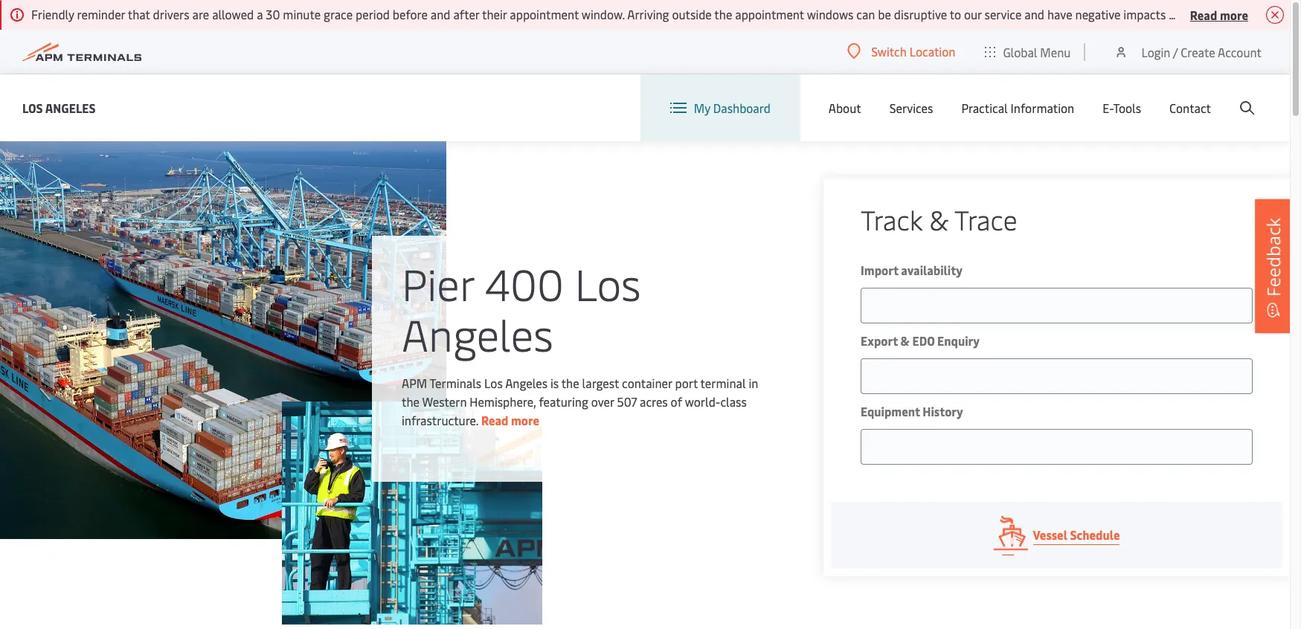 Task type: locate. For each thing, give the bounding box(es) containing it.
los
[[22, 99, 43, 116], [575, 254, 641, 313], [485, 375, 503, 392]]

outside
[[672, 6, 712, 22]]

allowed
[[212, 6, 254, 22]]

impacts
[[1124, 6, 1167, 22]]

who
[[1225, 6, 1248, 22]]

1 vertical spatial read more
[[482, 412, 540, 429]]

1 vertical spatial the
[[562, 375, 580, 392]]

la secondary image
[[282, 402, 542, 625]]

& left the trace at the right of the page
[[930, 201, 949, 237]]

track
[[861, 201, 923, 237]]

2 appointment from the left
[[736, 6, 805, 22]]

vessel schedule
[[1034, 527, 1121, 543]]

on
[[1170, 6, 1183, 22], [1284, 6, 1298, 22]]

0 vertical spatial read more
[[1191, 6, 1249, 23]]

e-tools
[[1103, 100, 1142, 116]]

contact button
[[1170, 74, 1212, 141]]

1 horizontal spatial appointment
[[736, 6, 805, 22]]

global
[[1004, 44, 1038, 60]]

drivers
[[153, 6, 190, 22], [1186, 6, 1222, 22]]

pier 400 los angeles
[[402, 254, 641, 363]]

read left who
[[1191, 6, 1218, 23]]

over
[[592, 394, 615, 410]]

grace
[[324, 6, 353, 22]]

1 vertical spatial angeles
[[402, 304, 554, 363]]

& left edo
[[901, 333, 910, 349]]

create
[[1182, 44, 1216, 60]]

los inside pier 400 los angeles
[[575, 254, 641, 313]]

1 vertical spatial read
[[482, 412, 509, 429]]

and left "have"
[[1025, 6, 1045, 22]]

about button
[[829, 74, 862, 141]]

30
[[266, 6, 280, 22]]

can
[[857, 6, 876, 22]]

los for pier 400 los angeles
[[575, 254, 641, 313]]

0 horizontal spatial on
[[1170, 6, 1183, 22]]

angeles inside apm terminals los angeles is the largest container port terminal in the western hemisphere, featuring over 507 acres of world-class infrastructure.
[[506, 375, 548, 392]]

negative
[[1076, 6, 1121, 22]]

windows
[[807, 6, 854, 22]]

practical information
[[962, 100, 1075, 116]]

more left the arrive
[[1221, 6, 1249, 23]]

0 horizontal spatial los
[[22, 99, 43, 116]]

feedback
[[1262, 218, 1286, 297]]

equipment
[[861, 403, 921, 420]]

on right impacts
[[1170, 6, 1183, 22]]

read
[[1191, 6, 1218, 23], [482, 412, 509, 429]]

1 horizontal spatial and
[[1025, 6, 1045, 22]]

read more
[[1191, 6, 1249, 23], [482, 412, 540, 429]]

2 vertical spatial the
[[402, 394, 420, 410]]

contact
[[1170, 100, 1212, 116]]

drivers left who
[[1186, 6, 1222, 22]]

is
[[551, 375, 559, 392]]

more for read more link
[[511, 412, 540, 429]]

angeles for pier
[[402, 304, 554, 363]]

0 horizontal spatial the
[[402, 394, 420, 410]]

0 vertical spatial more
[[1221, 6, 1249, 23]]

more inside button
[[1221, 6, 1249, 23]]

the
[[715, 6, 733, 22], [562, 375, 580, 392], [402, 394, 420, 410]]

1 horizontal spatial &
[[930, 201, 949, 237]]

on left t
[[1284, 6, 1298, 22]]

equipment history
[[861, 403, 964, 420]]

read down hemisphere,
[[482, 412, 509, 429]]

read more link
[[482, 412, 540, 429]]

1 horizontal spatial read
[[1191, 6, 1218, 23]]

1 on from the left
[[1170, 6, 1183, 22]]

1 vertical spatial more
[[511, 412, 540, 429]]

read inside button
[[1191, 6, 1218, 23]]

& for trace
[[930, 201, 949, 237]]

2 horizontal spatial los
[[575, 254, 641, 313]]

0 horizontal spatial read more
[[482, 412, 540, 429]]

are
[[192, 6, 209, 22]]

after
[[454, 6, 480, 22]]

1 horizontal spatial on
[[1284, 6, 1298, 22]]

services button
[[890, 74, 934, 141]]

pier
[[402, 254, 474, 313]]

container
[[622, 375, 673, 392]]

1 horizontal spatial read more
[[1191, 6, 1249, 23]]

service
[[985, 6, 1022, 22]]

1 horizontal spatial los
[[485, 375, 503, 392]]

the down apm
[[402, 394, 420, 410]]

0 horizontal spatial and
[[431, 6, 451, 22]]

login / create account link
[[1115, 30, 1262, 74]]

that
[[128, 6, 150, 22]]

angeles inside pier 400 los angeles
[[402, 304, 554, 363]]

practical information button
[[962, 74, 1075, 141]]

0 horizontal spatial drivers
[[153, 6, 190, 22]]

1 horizontal spatial drivers
[[1186, 6, 1222, 22]]

los inside apm terminals los angeles is the largest container port terminal in the western hemisphere, featuring over 507 acres of world-class infrastructure.
[[485, 375, 503, 392]]

western
[[422, 394, 467, 410]]

2 vertical spatial los
[[485, 375, 503, 392]]

and
[[431, 6, 451, 22], [1025, 6, 1045, 22]]

2 vertical spatial angeles
[[506, 375, 548, 392]]

0 horizontal spatial read
[[482, 412, 509, 429]]

1 vertical spatial los
[[575, 254, 641, 313]]

read more down hemisphere,
[[482, 412, 540, 429]]

appointment
[[510, 6, 579, 22], [736, 6, 805, 22]]

0 horizontal spatial appointment
[[510, 6, 579, 22]]

angeles
[[45, 99, 96, 116], [402, 304, 554, 363], [506, 375, 548, 392]]

angeles for apm
[[506, 375, 548, 392]]

0 horizontal spatial more
[[511, 412, 540, 429]]

enquiry
[[938, 333, 980, 349]]

0 vertical spatial read
[[1191, 6, 1218, 23]]

arriving
[[628, 6, 670, 22]]

0 vertical spatial &
[[930, 201, 949, 237]]

import availability
[[861, 262, 963, 278]]

class
[[721, 394, 747, 410]]

drivers left "are"
[[153, 6, 190, 22]]

more
[[1221, 6, 1249, 23], [511, 412, 540, 429]]

window.
[[582, 6, 625, 22]]

appointment right their
[[510, 6, 579, 22]]

1 vertical spatial &
[[901, 333, 910, 349]]

our
[[965, 6, 982, 22]]

login
[[1142, 44, 1171, 60]]

t
[[1300, 6, 1302, 22]]

my dashboard button
[[671, 74, 771, 141]]

appointment left windows
[[736, 6, 805, 22]]

vessel schedule link
[[832, 502, 1283, 569]]

account
[[1219, 44, 1262, 60]]

terminals
[[430, 375, 482, 392]]

read more up login / create account
[[1191, 6, 1249, 23]]

dashboard
[[714, 100, 771, 116]]

0 horizontal spatial &
[[901, 333, 910, 349]]

and left after
[[431, 6, 451, 22]]

in
[[749, 375, 759, 392]]

2 horizontal spatial the
[[715, 6, 733, 22]]

the right outside
[[715, 6, 733, 22]]

the right is
[[562, 375, 580, 392]]

&
[[930, 201, 949, 237], [901, 333, 910, 349]]

1 appointment from the left
[[510, 6, 579, 22]]

0 vertical spatial the
[[715, 6, 733, 22]]

more down hemisphere,
[[511, 412, 540, 429]]

1 horizontal spatial more
[[1221, 6, 1249, 23]]



Task type: vqa. For each thing, say whether or not it's contained in the screenshot.
My
yes



Task type: describe. For each thing, give the bounding box(es) containing it.
0 vertical spatial los
[[22, 99, 43, 116]]

e-tools button
[[1103, 74, 1142, 141]]

services
[[890, 100, 934, 116]]

hemisphere,
[[470, 394, 536, 410]]

location
[[910, 43, 956, 60]]

to
[[950, 6, 962, 22]]

los angeles pier 400 image
[[0, 141, 447, 540]]

menu
[[1041, 44, 1072, 60]]

export & edo enquiry
[[861, 333, 980, 349]]

los for apm terminals los angeles is the largest container port terminal in the western hemisphere, featuring over 507 acres of world-class infrastructure.
[[485, 375, 503, 392]]

track & trace
[[861, 201, 1018, 237]]

feedback button
[[1256, 199, 1293, 333]]

& for edo
[[901, 333, 910, 349]]

minute
[[283, 6, 321, 22]]

information
[[1011, 100, 1075, 116]]

friendly reminder that drivers are allowed a 30 minute grace period before and after their appointment window. arriving outside the appointment windows can be disruptive to our service and have negative impacts on drivers who arrive on t
[[31, 6, 1302, 22]]

be
[[879, 6, 892, 22]]

of
[[671, 394, 683, 410]]

1 drivers from the left
[[153, 6, 190, 22]]

los angeles link
[[22, 99, 96, 117]]

switch location button
[[848, 43, 956, 60]]

period
[[356, 6, 390, 22]]

acres
[[640, 394, 668, 410]]

import
[[861, 262, 899, 278]]

/
[[1174, 44, 1179, 60]]

1 horizontal spatial the
[[562, 375, 580, 392]]

trace
[[955, 201, 1018, 237]]

read for read more button
[[1191, 6, 1218, 23]]

apm
[[402, 375, 427, 392]]

have
[[1048, 6, 1073, 22]]

los angeles
[[22, 99, 96, 116]]

featuring
[[539, 394, 589, 410]]

before
[[393, 6, 428, 22]]

switch
[[872, 43, 907, 60]]

tools
[[1114, 100, 1142, 116]]

read more for read more button
[[1191, 6, 1249, 23]]

2 on from the left
[[1284, 6, 1298, 22]]

login / create account
[[1142, 44, 1262, 60]]

read more button
[[1191, 5, 1249, 24]]

my dashboard
[[694, 100, 771, 116]]

schedule
[[1071, 527, 1121, 543]]

export
[[861, 333, 898, 349]]

0 vertical spatial angeles
[[45, 99, 96, 116]]

arrive
[[1251, 6, 1281, 22]]

2 and from the left
[[1025, 6, 1045, 22]]

friendly
[[31, 6, 74, 22]]

disruptive
[[895, 6, 948, 22]]

read more for read more link
[[482, 412, 540, 429]]

2 drivers from the left
[[1186, 6, 1222, 22]]

edo
[[913, 333, 935, 349]]

507
[[617, 394, 637, 410]]

apm terminals los angeles is the largest container port terminal in the western hemisphere, featuring over 507 acres of world-class infrastructure.
[[402, 375, 759, 429]]

switch location
[[872, 43, 956, 60]]

vessel
[[1034, 527, 1068, 543]]

history
[[923, 403, 964, 420]]

close alert image
[[1267, 6, 1285, 24]]

terminal
[[701, 375, 746, 392]]

global menu button
[[971, 29, 1086, 74]]

their
[[482, 6, 507, 22]]

400
[[485, 254, 564, 313]]

port
[[676, 375, 698, 392]]

infrastructure.
[[402, 412, 479, 429]]

more for read more button
[[1221, 6, 1249, 23]]

e-
[[1103, 100, 1114, 116]]

global menu
[[1004, 44, 1072, 60]]

1 and from the left
[[431, 6, 451, 22]]

reminder
[[77, 6, 125, 22]]

my
[[694, 100, 711, 116]]

largest
[[583, 375, 619, 392]]

practical
[[962, 100, 1008, 116]]

about
[[829, 100, 862, 116]]

read for read more link
[[482, 412, 509, 429]]

world-
[[685, 394, 721, 410]]

a
[[257, 6, 263, 22]]

availability
[[902, 262, 963, 278]]



